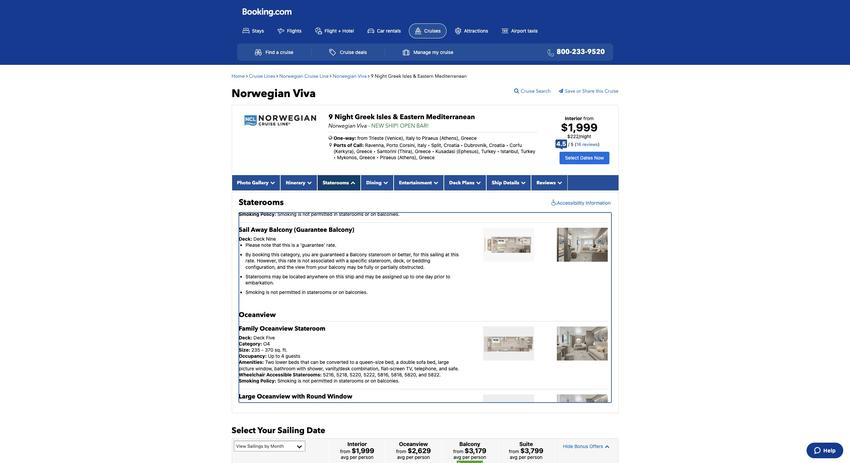 Task type: locate. For each thing, give the bounding box(es) containing it.
0 vertical spatial policy:
[[261, 211, 276, 217]]

night for 9 night greek isles & eastern mediterranean
[[375, 73, 387, 79]]

4 per from the left
[[519, 454, 526, 460]]

$1,999 for interior from $1,999 $222 / night
[[561, 121, 598, 134]]

permitted
[[311, 211, 333, 217], [279, 289, 301, 295], [311, 378, 333, 384]]

chevron down image
[[269, 180, 275, 185], [306, 180, 312, 185], [382, 180, 388, 185], [432, 180, 439, 185], [520, 180, 526, 185], [556, 180, 563, 185]]

norwegian cruise line
[[279, 73, 329, 79]]

bathroom right area,
[[427, 187, 448, 192]]

4 person from the left
[[528, 454, 543, 460]]

sliding
[[347, 193, 361, 199]]

norwegian viva main content
[[228, 68, 622, 463]]

queen- inside 186 - 294 sq. ft., balcony: 45 - 64 sq. ft. 2 guests standard two lower beds that convert to to a queen-size bed, balcony, sitting area, bathroom with shower, vanity/desk combination, floor-to-ceiling sliding glass doors, flat-screen tv, telephone, and safe.
[[344, 187, 360, 192]]

1 per from the left
[[350, 454, 357, 460]]

open
[[400, 122, 415, 130]]

flat- inside two lower beds that can be converted to a queen-size bed, a double sofa bed, large picture window, bathroom with shower, vanity/desk combination, flat-screen tv, telephone, and safe. wheelchair accessible staterooms: 5216, 5218, 5220, 5222, 5816, 5818, 5820, and 5822. smoking policy: smoking is not permitted in staterooms or on balconies.
[[381, 366, 390, 371]]

balcony,
[[381, 187, 399, 192]]

cruise deals link
[[322, 45, 375, 59]]

1 five from the top
[[266, 335, 275, 341]]

two down 2
[[265, 187, 274, 192]]

policy: up away
[[261, 211, 276, 217]]

3 avg from the left
[[454, 454, 462, 460]]

0 vertical spatial five
[[266, 335, 275, 341]]

combination, inside two lower beds that can be converted to a queen-size bed, a double sofa bed, large picture window, bathroom with shower, vanity/desk combination, flat-screen tv, telephone, and safe. wheelchair accessible staterooms: 5216, 5218, 5220, 5222, 5816, 5818, 5820, and 5822. smoking policy: smoking is not permitted in staterooms or on balconies.
[[352, 366, 380, 371]]

interior from $1,999 $222 / night
[[561, 115, 598, 139]]

9 right norwegian viva link
[[371, 73, 374, 79]]

1 vertical spatial size
[[375, 359, 384, 365]]

please note that this is a 'guarantee' rate.
[[246, 242, 337, 248]]

per inside balcony from $3,179 avg per person
[[463, 454, 470, 460]]

balcony inside by booking this category, you are guaranteed a balcony stateroom or better, for this sailing at this rate. however, this rate is not associated with a specific stateroom, deck, or bedding configuration, and the view from your balcony may be fully or partially obstructed.
[[350, 252, 367, 257]]

0 vertical spatial cabin image for deck five deck on norwegian viva image
[[557, 327, 608, 361]]

from for oceanview from $2,629 avg per person
[[396, 449, 407, 454]]

cabin image for deck five deck on norwegian viva image
[[557, 327, 608, 361], [557, 395, 608, 429]]

select down "5"
[[566, 155, 579, 161]]

hide
[[563, 443, 574, 449]]

combination, down standard
[[283, 193, 311, 199]]

avg inside balcony from $3,179 avg per person
[[454, 454, 462, 460]]

to left 4
[[276, 353, 280, 359]]

select your sailing date
[[232, 425, 326, 436]]

balcony:
[[290, 174, 309, 180]]

cruise
[[340, 49, 354, 55], [249, 73, 263, 79], [305, 73, 319, 79], [521, 88, 535, 94], [605, 88, 619, 94]]

screen
[[399, 193, 414, 199], [390, 366, 405, 371]]

viva down norwegian cruise line link
[[293, 86, 316, 101]]

/ up 4.5 / 5 ( 16 reviews )
[[579, 133, 581, 139]]

(venice),
[[385, 135, 405, 141]]

per inside interior from $1,999 avg per person
[[350, 454, 357, 460]]

1 horizontal spatial 9
[[371, 73, 374, 79]]

3 deck: from the top
[[239, 403, 252, 408]]

2 vertical spatial that
[[301, 359, 309, 365]]

6 chevron down image from the left
[[556, 180, 563, 185]]

from right interior
[[584, 115, 594, 121]]

angle right image down cruise deals 'link'
[[368, 74, 370, 78]]

1 vertical spatial bathroom
[[275, 366, 296, 371]]

5218,
[[337, 372, 349, 378]]

night right norwegian viva link
[[375, 73, 387, 79]]

not inside by booking this category, you are guaranteed a balcony stateroom or better, for this sailing at this rate. however, this rate is not associated with a specific stateroom, deck, or bedding configuration, and the view from your balcony may be fully or partially obstructed.
[[303, 258, 310, 264]]

4.5
[[557, 140, 567, 147]]

may down the specific
[[347, 264, 356, 270]]

0 horizontal spatial combination,
[[283, 193, 311, 199]]

avg left $3,799 at right
[[510, 454, 518, 460]]

from inside suite from $3,799 avg per person
[[509, 449, 519, 454]]

0 vertical spatial deck:
[[239, 236, 252, 242]]

staterooms inside staterooms may be located anywhere on this ship and may be assigned up to one day prior to embarkation.
[[246, 274, 271, 279]]

0 vertical spatial (athens),
[[440, 135, 460, 141]]

eastern inside 9 night greek isles & eastern mediterranean norwegian viva - new ship! open bar!
[[400, 112, 425, 121]]

0 vertical spatial rate.
[[327, 242, 337, 248]]

per for $1,999
[[350, 454, 357, 460]]

month
[[271, 443, 284, 449]]

cruise inside 'link'
[[340, 49, 354, 55]]

1 vertical spatial 9
[[329, 112, 333, 121]]

with inside 186 - 294 sq. ft., balcony: 45 - 64 sq. ft. 2 guests standard two lower beds that convert to to a queen-size bed, balcony, sitting area, bathroom with shower, vanity/desk combination, floor-to-ceiling sliding glass doors, flat-screen tv, telephone, and safe.
[[450, 187, 459, 192]]

2 cabin image for deck five deck on norwegian viva image from the top
[[557, 395, 608, 429]]

3 per from the left
[[463, 454, 470, 460]]

may
[[347, 264, 356, 270], [272, 274, 281, 279], [365, 274, 374, 279]]

0 vertical spatial balconies.
[[378, 211, 400, 217]]

shower, down photo
[[239, 193, 256, 199]]

1 two from the top
[[265, 187, 274, 192]]

view sailings by month
[[236, 443, 284, 449]]

2 vertical spatial in
[[334, 378, 338, 384]]

cruise search
[[521, 88, 551, 94]]

flat- down 'balcony,'
[[390, 193, 399, 199]]

deck: down large
[[239, 403, 252, 408]]

0 vertical spatial 9
[[371, 73, 374, 79]]

greek for 9 night greek isles & eastern mediterranean norwegian viva - new ship! open bar!
[[355, 112, 375, 121]]

smoking down accessible
[[278, 378, 297, 384]]

deck:
[[239, 236, 252, 242], [239, 335, 252, 341], [239, 403, 252, 408]]

cruise left search at top
[[521, 88, 535, 94]]

1 vertical spatial that
[[273, 242, 281, 248]]

2 lower from the top
[[276, 359, 287, 365]]

2 beds from the top
[[289, 359, 299, 365]]

from inside interior from $1,999 $222 / night
[[584, 115, 594, 121]]

$1,999 for interior from $1,999 avg per person
[[352, 447, 374, 455]]

tv, up 5820, in the left of the page
[[406, 366, 414, 371]]

1 cabin image for deck five deck on norwegian viva image from the top
[[557, 327, 608, 361]]

& inside 9 night greek isles & eastern mediterranean norwegian viva - new ship! open bar!
[[393, 112, 398, 121]]

bathroom inside 186 - 294 sq. ft., balcony: 45 - 64 sq. ft. 2 guests standard two lower beds that convert to to a queen-size bed, balcony, sitting area, bathroom with shower, vanity/desk combination, floor-to-ceiling sliding glass doors, flat-screen tv, telephone, and safe.
[[427, 187, 448, 192]]

2 per from the left
[[406, 454, 414, 460]]

attractions
[[464, 28, 489, 33]]

9 night greek isles & eastern mediterranean
[[371, 73, 467, 79]]

1 horizontal spatial greek
[[388, 73, 402, 79]]

- inside 9 night greek isles & eastern mediterranean norwegian viva - new ship! open bar!
[[369, 122, 370, 130]]

2 person from the left
[[415, 454, 430, 460]]

person inside interior from $1,999 avg per person
[[359, 454, 374, 460]]

chevron down image inside dining dropdown button
[[382, 180, 388, 185]]

stays link
[[237, 24, 270, 38]]

tv, inside two lower beds that can be converted to a queen-size bed, a double sofa bed, large picture window, bathroom with shower, vanity/desk combination, flat-screen tv, telephone, and safe. wheelchair accessible staterooms: 5216, 5218, 5220, 5222, 5816, 5818, 5820, and 5822. smoking policy: smoking is not permitted in staterooms or on balconies.
[[406, 366, 414, 371]]

piraeus inside santorini (thira), greece • kusadasi (ephesus), turkey • istanbul, turkey • mykonos, greece • piraeus (athens), greece
[[380, 154, 397, 160]]

1 deck: from the top
[[239, 236, 252, 242]]

1 horizontal spatial croatia
[[489, 142, 505, 148]]

size up 5816,
[[375, 359, 384, 365]]

chevron down image down the 45
[[306, 180, 312, 185]]

to inside category: o4 size: 235 - 370 sq. ft. occupancy: up to 4 guests amenities:
[[276, 353, 280, 359]]

ceiling
[[331, 193, 346, 199]]

two inside two lower beds that can be converted to a queen-size bed, a double sofa bed, large picture window, bathroom with shower, vanity/desk combination, flat-screen tv, telephone, and safe. wheelchair accessible staterooms: 5216, 5218, 5220, 5222, 5816, 5818, 5820, and 5822. smoking policy: smoking is not permitted in staterooms or on balconies.
[[265, 359, 274, 365]]

avg inside suite from $3,799 avg per person
[[510, 454, 518, 460]]

2 policy: from the top
[[261, 378, 276, 384]]

0 horizontal spatial &
[[393, 112, 398, 121]]

0 vertical spatial /
[[579, 133, 581, 139]]

1 vertical spatial lower
[[276, 359, 287, 365]]

1 horizontal spatial ft.
[[336, 174, 340, 180]]

greece down 'ravenna,'
[[360, 154, 375, 160]]

this inside staterooms may be located anywhere on this ship and may be assigned up to one day prior to embarkation.
[[336, 274, 344, 279]]

& for 9 night greek isles & eastern mediterranean norwegian viva - new ship! open bar!
[[393, 112, 398, 121]]

1 vertical spatial piraeus
[[380, 154, 397, 160]]

1 horizontal spatial turkey
[[521, 148, 536, 154]]

chevron down image
[[475, 180, 481, 185]]

9 night greek isles & eastern mediterranean norwegian viva - new ship! open bar!
[[329, 112, 475, 130]]

a up ceiling
[[340, 187, 343, 192]]

0 horizontal spatial ft.
[[283, 347, 287, 353]]

2 five from the top
[[266, 403, 275, 408]]

0 horizontal spatial angle right image
[[277, 74, 278, 78]]

this right share
[[596, 88, 604, 94]]

0 vertical spatial eastern
[[418, 73, 434, 79]]

1 vertical spatial shower,
[[307, 366, 324, 371]]

from for suite from $3,799 avg per person
[[509, 449, 519, 454]]

now
[[595, 155, 604, 161]]

2 cruise from the left
[[440, 49, 454, 55]]

0 vertical spatial vanity/desk
[[257, 193, 282, 199]]

0 vertical spatial bathroom
[[427, 187, 448, 192]]

1 horizontal spatial isles
[[403, 73, 412, 79]]

1 vertical spatial two
[[265, 359, 274, 365]]

staterooms inside dropdown button
[[323, 180, 349, 186]]

cruise for find a cruise
[[280, 49, 294, 55]]

greek
[[388, 73, 402, 79], [355, 112, 375, 121]]

select for select          dates now
[[566, 155, 579, 161]]

gallery
[[252, 180, 269, 186]]

0 vertical spatial queen-
[[344, 187, 360, 192]]

1 vertical spatial permitted
[[279, 289, 301, 295]]

2 vertical spatial balcony
[[460, 441, 481, 447]]

0 vertical spatial shower,
[[239, 193, 256, 199]]

picture
[[239, 366, 254, 371]]

angle right image for norwegian viva
[[368, 74, 370, 78]]

1 angle right image from the left
[[277, 74, 278, 78]]

5818,
[[391, 372, 403, 378]]

2 turkey from the left
[[521, 148, 536, 154]]

this left ship
[[336, 274, 344, 279]]

kusadasi
[[436, 148, 456, 154]]

policy: inside two lower beds that can be converted to a queen-size bed, a double sofa bed, large picture window, bathroom with shower, vanity/desk combination, flat-screen tv, telephone, and safe. wheelchair accessible staterooms: 5216, 5218, 5220, 5222, 5816, 5818, 5820, and 5822. smoking policy: smoking is not permitted in staterooms or on balconies.
[[261, 378, 276, 384]]

car rentals
[[377, 28, 401, 33]]

mediterranean down my
[[435, 73, 467, 79]]

guests inside 186 - 294 sq. ft., balcony: 45 - 64 sq. ft. 2 guests standard two lower beds that convert to to a queen-size bed, balcony, sitting area, bathroom with shower, vanity/desk combination, floor-to-ceiling sliding glass doors, flat-screen tv, telephone, and safe.
[[272, 180, 287, 186]]

0 vertical spatial isles
[[403, 73, 412, 79]]

9 inside 9 night greek isles & eastern mediterranean norwegian viva - new ship! open bar!
[[329, 112, 333, 121]]

on down 5222,
[[371, 378, 376, 384]]

balcony up recommended image
[[460, 441, 481, 447]]

staterooms down sliding
[[339, 211, 364, 217]]

0 vertical spatial &
[[413, 73, 417, 79]]

sail away balcony (guarantee balcony) deck: deck nine
[[239, 226, 355, 242]]

beds inside 186 - 294 sq. ft., balcony: 45 - 64 sq. ft. 2 guests standard two lower beds that convert to to a queen-size bed, balcony, sitting area, bathroom with shower, vanity/desk combination, floor-to-ceiling sliding glass doors, flat-screen tv, telephone, and safe.
[[289, 187, 299, 192]]

that left can
[[301, 359, 309, 365]]

1 horizontal spatial (athens),
[[440, 135, 460, 141]]

cruise left lines
[[249, 73, 263, 79]]

5 chevron down image from the left
[[520, 180, 526, 185]]

recommended image
[[457, 461, 483, 463]]

guests right 4
[[286, 353, 300, 359]]

vanity/desk down 2
[[257, 193, 282, 199]]

0 horizontal spatial vanity/desk
[[257, 193, 282, 199]]

1 vertical spatial rate.
[[246, 258, 256, 264]]

186
[[252, 174, 260, 180]]

occupancy:
[[239, 353, 267, 359]]

1 vertical spatial eastern
[[400, 112, 425, 121]]

1 beds from the top
[[289, 187, 299, 192]]

mediterranean for 9 night greek isles & eastern mediterranean
[[435, 73, 467, 79]]

ravenna, porto corsini, italy • split, croatia • dubrovnik, croatia •
[[365, 142, 509, 148]]

1 vertical spatial safe.
[[449, 366, 459, 371]]

be down the
[[283, 274, 288, 279]]

from inside by booking this category, you are guaranteed a balcony stateroom or better, for this sailing at this rate. however, this rate is not associated with a specific stateroom, deck, or bedding configuration, and the view from your balcony may be fully or partially obstructed.
[[306, 264, 317, 270]]

& down manage
[[413, 73, 417, 79]]

a left double
[[396, 359, 399, 365]]

chevron down image down 294
[[269, 180, 275, 185]]

that down nine
[[273, 242, 281, 248]]

0 vertical spatial mediterranean
[[435, 73, 467, 79]]

or inside two lower beds that can be converted to a queen-size bed, a double sofa bed, large picture window, bathroom with shower, vanity/desk combination, flat-screen tv, telephone, and safe. wheelchair accessible staterooms: 5216, 5218, 5220, 5222, 5816, 5818, 5820, and 5822. smoking policy: smoking is not permitted in staterooms or on balconies.
[[365, 378, 370, 384]]

is down embarkation.
[[266, 289, 270, 295]]

lines
[[264, 73, 275, 79]]

1 vertical spatial staterooms
[[307, 289, 332, 295]]

2 chevron down image from the left
[[306, 180, 312, 185]]

croatia up kusadasi
[[444, 142, 460, 148]]

italy right corsini,
[[418, 142, 427, 148]]

person inside 'oceanview from $2,629 avg per person'
[[415, 454, 430, 460]]

per inside 'oceanview from $2,629 avg per person'
[[406, 454, 414, 460]]

1 angle right image from the left
[[246, 74, 248, 78]]

1 chevron down image from the left
[[269, 180, 275, 185]]

1 horizontal spatial may
[[347, 264, 356, 270]]

1 turkey from the left
[[482, 148, 496, 154]]

telephone, inside two lower beds that can be converted to a queen-size bed, a double sofa bed, large picture window, bathroom with shower, vanity/desk combination, flat-screen tv, telephone, and safe. wheelchair accessible staterooms: 5216, 5218, 5220, 5222, 5816, 5818, 5820, and 5822. smoking policy: smoking is not permitted in staterooms or on balconies.
[[415, 366, 438, 371]]

balconies. inside two lower beds that can be converted to a queen-size bed, a double sofa bed, large picture window, bathroom with shower, vanity/desk combination, flat-screen tv, telephone, and safe. wheelchair accessible staterooms: 5216, 5218, 5220, 5222, 5816, 5818, 5820, and 5822. smoking policy: smoking is not permitted in staterooms or on balconies.
[[378, 378, 400, 384]]

staterooms may be located anywhere on this ship and may be assigned up to one day prior to embarkation.
[[246, 274, 451, 286]]

wheelchair image
[[550, 200, 558, 206]]

0 horizontal spatial select
[[232, 425, 256, 436]]

person inside suite from $3,799 avg per person
[[528, 454, 543, 460]]

queen- up 5222,
[[360, 359, 375, 365]]

specific
[[350, 258, 367, 264]]

chevron down image up wheelchair icon
[[556, 180, 563, 185]]

flat- up 5816,
[[381, 366, 390, 371]]

1 vertical spatial /
[[569, 142, 570, 147]]

round
[[307, 393, 326, 401]]

2 angle right image from the left
[[330, 74, 332, 78]]

cruise lines
[[249, 73, 275, 79]]

flight + hotel link
[[310, 24, 360, 38]]

size inside 186 - 294 sq. ft., balcony: 45 - 64 sq. ft. 2 guests standard two lower beds that convert to to a queen-size bed, balcony, sitting area, bathroom with shower, vanity/desk combination, floor-to-ceiling sliding glass doors, flat-screen tv, telephone, and safe.
[[360, 187, 368, 192]]

nine
[[266, 236, 276, 242]]

sitting
[[400, 187, 414, 192]]

photo gallery button
[[232, 175, 281, 190]]

airport
[[512, 28, 527, 33]]

1 vertical spatial balcony
[[350, 252, 367, 257]]

booking
[[253, 252, 270, 257]]

mediterranean for 9 night greek isles & eastern mediterranean norwegian viva - new ship! open bar!
[[426, 112, 475, 121]]

ravenna,
[[365, 142, 385, 148]]

per inside suite from $3,799 avg per person
[[519, 454, 526, 460]]

• down 'ravenna,'
[[374, 148, 376, 154]]

in inside two lower beds that can be converted to a queen-size bed, a double sofa bed, large picture window, bathroom with shower, vanity/desk combination, flat-screen tv, telephone, and safe. wheelchair accessible staterooms: 5216, 5218, 5220, 5222, 5816, 5818, 5820, and 5822. smoking policy: smoking is not permitted in staterooms or on balconies.
[[334, 378, 338, 384]]

& up ship!
[[393, 112, 398, 121]]

1 horizontal spatial $1,999
[[561, 121, 598, 134]]

per for $3,179
[[463, 454, 470, 460]]

0 horizontal spatial 9
[[329, 112, 333, 121]]

avg inside 'oceanview from $2,629 avg per person'
[[397, 454, 405, 460]]

1 vertical spatial policy:
[[261, 378, 276, 384]]

isles for 9 night greek isles & eastern mediterranean norwegian viva - new ship! open bar!
[[377, 112, 391, 121]]

avg for $3,179
[[454, 454, 462, 460]]

deck: for large
[[239, 403, 252, 408]]

vanity/desk inside 186 - 294 sq. ft., balcony: 45 - 64 sq. ft. 2 guests standard two lower beds that convert to to a queen-size bed, balcony, sitting area, bathroom with shower, vanity/desk combination, floor-to-ceiling sliding glass doors, flat-screen tv, telephone, and safe.
[[257, 193, 282, 199]]

0 horizontal spatial (athens),
[[398, 154, 418, 160]]

chevron down image inside entertainment dropdown button
[[432, 180, 439, 185]]

are
[[312, 252, 319, 257]]

2 vertical spatial permitted
[[311, 378, 333, 384]]

per for $3,799
[[519, 454, 526, 460]]

chevron down image for reviews
[[556, 180, 563, 185]]

isles for 9 night greek isles & eastern mediterranean
[[403, 73, 412, 79]]

3 person from the left
[[471, 454, 487, 460]]

piraeus up ravenna, porto corsini, italy • split, croatia • dubrovnik, croatia •
[[422, 135, 439, 141]]

0 horizontal spatial turkey
[[482, 148, 496, 154]]

avg up recommended image
[[454, 454, 462, 460]]

guests inside category: o4 size: 235 - 370 sq. ft. occupancy: up to 4 guests amenities:
[[286, 353, 300, 359]]

eastern for 9 night greek isles & eastern mediterranean
[[418, 73, 434, 79]]

0 horizontal spatial bathroom
[[275, 366, 296, 371]]

0 vertical spatial size
[[360, 187, 368, 192]]

beds up staterooms:
[[289, 359, 299, 365]]

2 croatia from the left
[[489, 142, 505, 148]]

cruise inside manage my cruise dropdown button
[[440, 49, 454, 55]]

staterooms:
[[293, 372, 322, 378]]

norwegian up one-
[[329, 122, 356, 130]]

norwegian cruise line image
[[244, 114, 317, 126]]

with
[[450, 187, 459, 192], [336, 258, 345, 264], [297, 366, 306, 371], [292, 393, 305, 401]]

may up embarkation.
[[272, 274, 281, 279]]

1 vertical spatial in
[[302, 289, 306, 295]]

to up 5220,
[[350, 359, 355, 365]]

from down interior
[[340, 449, 351, 454]]

$1,999 inside interior from $1,999 avg per person
[[352, 447, 374, 455]]

1 vertical spatial guests
[[286, 353, 300, 359]]

screen down sitting at the top of the page
[[399, 193, 414, 199]]

0 horizontal spatial $1,999
[[352, 447, 374, 455]]

entertainment
[[399, 180, 432, 186]]

telephone,
[[424, 193, 447, 199], [415, 366, 438, 371]]

1 lower from the top
[[276, 187, 287, 192]]

0 vertical spatial staterooms
[[323, 180, 349, 186]]

(kerkyra),
[[334, 148, 355, 154]]

0 horizontal spatial night
[[335, 112, 353, 121]]

greek inside 9 night greek isles & eastern mediterranean norwegian viva - new ship! open bar!
[[355, 112, 375, 121]]

permitted down floor-
[[311, 211, 333, 217]]

in up balcony)
[[334, 211, 338, 217]]

1 vertical spatial cabin image for deck five deck on norwegian viva image
[[557, 395, 608, 429]]

flight + hotel
[[325, 28, 354, 33]]

the
[[287, 264, 294, 270]]

vanity/desk down 'converted'
[[326, 366, 350, 371]]

assigned
[[383, 274, 402, 279]]

hide bonus offers
[[563, 443, 604, 449]]

cruise right share
[[605, 88, 619, 94]]

/ inside 4.5 / 5 ( 16 reviews )
[[569, 142, 570, 147]]

avg for $3,799
[[510, 454, 518, 460]]

2 angle right image from the left
[[368, 74, 370, 78]]

0 vertical spatial safe.
[[239, 199, 250, 205]]

0 horizontal spatial rate.
[[246, 258, 256, 264]]

chevron up image
[[604, 444, 610, 449]]

chevron down image inside photo gallery dropdown button
[[269, 180, 275, 185]]

smoking down embarkation.
[[246, 289, 265, 295]]

search image
[[515, 88, 521, 93]]

avg
[[341, 454, 349, 460], [397, 454, 405, 460], [454, 454, 462, 460], [510, 454, 518, 460]]

by booking this category, you are guaranteed a balcony stateroom or better, for this sailing at this rate. however, this rate is not associated with a specific stateroom, deck, or bedding configuration, and the view from your balcony may be fully or partially obstructed.
[[246, 252, 459, 270]]

oceanview inside family oceanview stateroom deck: deck five
[[260, 325, 293, 333]]

0 vertical spatial that
[[301, 187, 309, 192]]

is
[[298, 211, 302, 217], [292, 242, 295, 248], [298, 258, 301, 264], [266, 289, 270, 295], [298, 378, 302, 384]]

chevron down image inside itinerary dropdown button
[[306, 180, 312, 185]]

1 policy: from the top
[[261, 211, 276, 217]]

airport taxis link
[[497, 24, 544, 38]]

or up obstructed.
[[407, 258, 411, 264]]

chevron down image for dining
[[382, 180, 388, 185]]

balcony up nine
[[269, 226, 293, 234]]

and inside by booking this category, you are guaranteed a balcony stateroom or better, for this sailing at this rate. however, this rate is not associated with a specific stateroom, deck, or bedding configuration, and the view from your balcony may be fully or partially obstructed.
[[277, 264, 286, 270]]

this up however, at the left
[[271, 252, 279, 257]]

night
[[581, 133, 592, 139]]

better,
[[398, 252, 412, 257]]

1 cruise from the left
[[280, 49, 294, 55]]

0 horizontal spatial safe.
[[239, 199, 250, 205]]

angle right image
[[246, 74, 248, 78], [368, 74, 370, 78]]

airport taxis
[[512, 28, 538, 33]]

3 chevron down image from the left
[[382, 180, 388, 185]]

2 two from the top
[[265, 359, 274, 365]]

1 vertical spatial tv,
[[406, 366, 414, 371]]

angle right image
[[277, 74, 278, 78], [330, 74, 332, 78]]

deck: inside sail away balcony (guarantee balcony) deck: deck nine
[[239, 236, 252, 242]]

2 deck: from the top
[[239, 335, 252, 341]]

flights
[[287, 28, 302, 33]]

chevron down image inside the ship details dropdown button
[[520, 180, 526, 185]]

2 vertical spatial deck:
[[239, 403, 252, 408]]

0 vertical spatial night
[[375, 73, 387, 79]]

balconies. down 5816,
[[378, 378, 400, 384]]

itinerary button
[[281, 175, 317, 190]]

1 vertical spatial mediterranean
[[426, 112, 475, 121]]

to
[[417, 135, 421, 141], [329, 187, 333, 192], [334, 187, 339, 192], [410, 274, 415, 279], [446, 274, 451, 279], [276, 353, 280, 359], [350, 359, 355, 365]]

night up one-
[[335, 112, 353, 121]]

glass
[[362, 193, 374, 199]]

sail
[[239, 226, 250, 234]]

select up view
[[232, 425, 256, 436]]

0 horizontal spatial angle right image
[[246, 74, 248, 78]]

may down the fully
[[365, 274, 374, 279]]

- inside category: o4 size: 235 - 370 sq. ft. occupancy: up to 4 guests amenities:
[[262, 347, 264, 353]]

greece inside corfu (kerkyra), greece
[[357, 148, 373, 154]]

viva inside 9 night greek isles & eastern mediterranean norwegian viva - new ship! open bar!
[[357, 122, 367, 130]]

1 horizontal spatial bathroom
[[427, 187, 448, 192]]

1 vertical spatial select
[[232, 425, 256, 436]]

1 vertical spatial beds
[[289, 359, 299, 365]]

lower inside 186 - 294 sq. ft., balcony: 45 - 64 sq. ft. 2 guests standard two lower beds that convert to to a queen-size bed, balcony, sitting area, bathroom with shower, vanity/desk combination, floor-to-ceiling sliding glass doors, flat-screen tv, telephone, and safe.
[[276, 187, 287, 192]]

1 vertical spatial &
[[393, 112, 398, 121]]

ft.,
[[283, 174, 289, 180]]

1 horizontal spatial &
[[413, 73, 417, 79]]

2 horizontal spatial bed,
[[427, 359, 437, 365]]

shower,
[[239, 193, 256, 199], [307, 366, 324, 371]]

size up glass
[[360, 187, 368, 192]]

2 vertical spatial balconies.
[[378, 378, 400, 384]]

1 horizontal spatial balcony
[[350, 252, 367, 257]]

1 vertical spatial norwegian viva
[[232, 86, 316, 101]]

isles down travel menu "navigation"
[[403, 73, 412, 79]]

be right can
[[320, 359, 325, 365]]

can
[[311, 359, 319, 365]]

1 horizontal spatial select
[[566, 155, 579, 161]]

chevron down image inside 'reviews' dropdown button
[[556, 180, 563, 185]]

night inside 9 night greek isles & eastern mediterranean norwegian viva - new ship! open bar!
[[335, 112, 353, 121]]

0 horizontal spatial greek
[[355, 112, 375, 121]]

0 vertical spatial italy
[[406, 135, 415, 141]]

0 horizontal spatial size
[[360, 187, 368, 192]]

chevron down image left reviews
[[520, 180, 526, 185]]

angle right image right lines
[[277, 74, 278, 78]]

deck: for sail
[[239, 236, 252, 242]]

person for $3,799
[[528, 454, 543, 460]]

cruise for manage my cruise
[[440, 49, 454, 55]]

beds inside two lower beds that can be converted to a queen-size bed, a double sofa bed, large picture window, bathroom with shower, vanity/desk combination, flat-screen tv, telephone, and safe. wheelchair accessible staterooms: 5216, 5218, 5220, 5222, 5816, 5818, 5820, and 5822. smoking policy: smoking is not permitted in staterooms or on balconies.
[[289, 359, 299, 365]]

ft. up 4
[[283, 347, 287, 353]]

angle right image for cruise lines
[[277, 74, 278, 78]]

queen-
[[344, 187, 360, 192], [360, 359, 375, 365]]

9 for 9 night greek isles & eastern mediterranean
[[371, 73, 374, 79]]

however,
[[257, 258, 277, 264]]

up
[[403, 274, 409, 279]]

turkey down "corfu"
[[521, 148, 536, 154]]

from left $2,629 on the bottom of page
[[396, 449, 407, 454]]

and left the
[[277, 264, 286, 270]]

oceanview
[[239, 310, 276, 320], [260, 325, 293, 333], [257, 393, 290, 401], [399, 441, 428, 447]]

4 avg from the left
[[510, 454, 518, 460]]

/ left "5"
[[569, 142, 570, 147]]

mediterranean inside 9 night greek isles & eastern mediterranean norwegian viva - new ship! open bar!
[[426, 112, 475, 121]]

balcony inside balcony from $3,179 avg per person
[[460, 441, 481, 447]]

1 horizontal spatial size
[[375, 359, 384, 365]]

deck down large
[[254, 403, 265, 408]]

rate
[[288, 258, 296, 264]]

1 avg from the left
[[341, 454, 349, 460]]

policy: down accessible
[[261, 378, 276, 384]]

1 vertical spatial screen
[[390, 366, 405, 371]]

1 person from the left
[[359, 454, 374, 460]]

not inside two lower beds that can be converted to a queen-size bed, a double sofa bed, large picture window, bathroom with shower, vanity/desk combination, flat-screen tv, telephone, and safe. wheelchair accessible staterooms: 5216, 5218, 5220, 5222, 5816, 5818, 5820, and 5822. smoking policy: smoking is not permitted in staterooms or on balconies.
[[303, 378, 310, 384]]

night for 9 night greek isles & eastern mediterranean norwegian viva - new ship! open bar!
[[335, 112, 353, 121]]

with up staterooms:
[[297, 366, 306, 371]]

5216,
[[323, 372, 335, 378]]

0 vertical spatial norwegian viva
[[333, 73, 367, 79]]

bathroom up accessible
[[275, 366, 296, 371]]

screen inside two lower beds that can be converted to a queen-size bed, a double sofa bed, large picture window, bathroom with shower, vanity/desk combination, flat-screen tv, telephone, and safe. wheelchair accessible staterooms: 5216, 5218, 5220, 5222, 5816, 5818, 5820, and 5822. smoking policy: smoking is not permitted in staterooms or on balconies.
[[390, 366, 405, 371]]

chevron down image for ship details
[[520, 180, 526, 185]]

1 vertical spatial five
[[266, 403, 275, 408]]

2 vertical spatial staterooms
[[246, 274, 271, 279]]

from up recommended image
[[454, 449, 464, 454]]

avg inside interior from $1,999 avg per person
[[341, 454, 349, 460]]

(athens), up kusadasi
[[440, 135, 460, 141]]

0 horizontal spatial cruise
[[280, 49, 294, 55]]

2 horizontal spatial may
[[365, 274, 374, 279]]

manage my cruise button
[[396, 45, 461, 59]]

split,
[[432, 142, 443, 148]]

on inside two lower beds that can be converted to a queen-size bed, a double sofa bed, large picture window, bathroom with shower, vanity/desk combination, flat-screen tv, telephone, and safe. wheelchair accessible staterooms: 5216, 5218, 5220, 5222, 5816, 5818, 5820, and 5822. smoking policy: smoking is not permitted in staterooms or on balconies.
[[371, 378, 376, 384]]

viva
[[358, 73, 367, 79], [293, 86, 316, 101], [357, 122, 367, 130]]

norwegian right lines
[[279, 73, 304, 79]]

1 horizontal spatial rate.
[[327, 242, 337, 248]]

2 avg from the left
[[397, 454, 405, 460]]

and down the deck plans
[[448, 193, 457, 199]]

a inside 186 - 294 sq. ft., balcony: 45 - 64 sq. ft. 2 guests standard two lower beds that convert to to a queen-size bed, balcony, sitting area, bathroom with shower, vanity/desk combination, floor-to-ceiling sliding glass doors, flat-screen tv, telephone, and safe.
[[340, 187, 343, 192]]

4 chevron down image from the left
[[432, 180, 439, 185]]



Task type: describe. For each thing, give the bounding box(es) containing it.
deck: inside family oceanview stateroom deck: deck five
[[239, 335, 252, 341]]

corfu
[[510, 142, 522, 148]]

paper plane image
[[559, 89, 565, 93]]

entertainment button
[[394, 175, 444, 190]]

one
[[416, 274, 424, 279]]

0 vertical spatial staterooms
[[339, 211, 364, 217]]

bathroom inside two lower beds that can be converted to a queen-size bed, a double sofa bed, large picture window, bathroom with shower, vanity/desk combination, flat-screen tv, telephone, and safe. wheelchair accessible staterooms: 5216, 5218, 5220, 5222, 5816, 5818, 5820, and 5822. smoking policy: smoking is not permitted in staterooms or on balconies.
[[275, 366, 296, 371]]

staterooms for the staterooms dropdown button
[[323, 180, 349, 186]]

with inside by booking this category, you are guaranteed a balcony stateroom or better, for this sailing at this rate. however, this rate is not associated with a specific stateroom, deck, or bedding configuration, and the view from your balcony may be fully or partially obstructed.
[[336, 258, 345, 264]]

chevron down image for photo gallery
[[269, 180, 275, 185]]

norwegian inside 9 night greek isles & eastern mediterranean norwegian viva - new ship! open bar!
[[329, 122, 356, 130]]

balcony
[[329, 264, 346, 270]]

globe image
[[329, 135, 333, 140]]

0 horizontal spatial italy
[[406, 135, 415, 141]]

greece up dubrovnik,
[[461, 135, 477, 141]]

to right up
[[410, 274, 415, 279]]

chevron down image for entertainment
[[432, 180, 439, 185]]

be left assigned
[[376, 274, 381, 279]]

norwegian right the line
[[333, 73, 357, 79]]

shower, inside 186 - 294 sq. ft., balcony: 45 - 64 sq. ft. 2 guests standard two lower beds that convert to to a queen-size bed, balcony, sitting area, bathroom with shower, vanity/desk combination, floor-to-ceiling sliding glass doors, flat-screen tv, telephone, and safe.
[[239, 193, 256, 199]]

is inside by booking this category, you are guaranteed a balcony stateroom or better, for this sailing at this rate. however, this rate is not associated with a specific stateroom, deck, or bedding configuration, and the view from your balcony may be fully or partially obstructed.
[[298, 258, 301, 264]]

or down staterooms may be located anywhere on this ship and may be assigned up to one day prior to embarkation.
[[333, 289, 338, 295]]

with inside large oceanview with round window deck: deck five
[[292, 393, 305, 401]]

sq. right 64
[[328, 174, 334, 180]]

and inside staterooms may be located anywhere on this ship and may be assigned up to one day prior to embarkation.
[[356, 274, 364, 279]]

1 croatia from the left
[[444, 142, 460, 148]]

information
[[586, 200, 611, 206]]

• left split,
[[428, 142, 430, 148]]

1 vertical spatial staterooms
[[239, 197, 284, 208]]

per for $2,629
[[406, 454, 414, 460]]

hide bonus offers link
[[557, 440, 617, 452]]

cruise search link
[[515, 88, 558, 94]]

ship
[[492, 180, 502, 186]]

flights link
[[272, 24, 307, 38]]

sofa
[[417, 359, 426, 365]]

• down santorini
[[377, 154, 379, 160]]

call:
[[354, 142, 364, 148]]

large oceanview with round window deck: deck five
[[239, 393, 353, 408]]

to inside two lower beds that can be converted to a queen-size bed, a double sofa bed, large picture window, bathroom with shower, vanity/desk combination, flat-screen tv, telephone, and safe. wheelchair accessible staterooms: 5216, 5218, 5220, 5222, 5816, 5818, 5820, and 5822. smoking policy: smoking is not permitted in staterooms or on balconies.
[[350, 359, 355, 365]]

find
[[266, 49, 275, 55]]

is up "(guarantee"
[[298, 211, 302, 217]]

staterooms button
[[317, 175, 361, 190]]

partially
[[381, 264, 398, 270]]

oceanview from $2,629 avg per person
[[396, 441, 431, 460]]

from for interior from $1,999 $222 / night
[[584, 115, 594, 121]]

a inside "navigation"
[[276, 49, 279, 55]]

prior
[[435, 274, 445, 279]]

a left the specific
[[346, 258, 349, 264]]

cruise for cruise search
[[521, 88, 535, 94]]

reviews button
[[532, 175, 568, 190]]

to right prior
[[446, 274, 451, 279]]

sq. left ft.,
[[275, 174, 281, 180]]

ship!
[[386, 122, 399, 130]]

1 horizontal spatial piraeus
[[422, 135, 439, 141]]

dining
[[366, 180, 382, 186]]

(athens), inside santorini (thira), greece • kusadasi (ephesus), turkey • istanbul, turkey • mykonos, greece • piraeus (athens), greece
[[398, 154, 418, 160]]

5
[[571, 142, 574, 147]]

view
[[295, 264, 305, 270]]

vanity/desk inside two lower beds that can be converted to a queen-size bed, a double sofa bed, large picture window, bathroom with shower, vanity/desk combination, flat-screen tv, telephone, and safe. wheelchair accessible staterooms: 5216, 5218, 5220, 5222, 5816, 5818, 5820, and 5822. smoking policy: smoking is not permitted in staterooms or on balconies.
[[326, 366, 350, 371]]

family
[[239, 325, 258, 333]]

this left rate in the left of the page
[[278, 258, 286, 264]]

this up category,
[[282, 242, 290, 248]]

deck inside large oceanview with round window deck: deck five
[[254, 403, 265, 408]]

accessibility information
[[558, 200, 611, 206]]

- right the 45
[[317, 174, 319, 180]]

reviews
[[583, 142, 598, 147]]

on inside staterooms may be located anywhere on this ship and may be assigned up to one day prior to embarkation.
[[329, 274, 335, 279]]

0 vertical spatial in
[[334, 211, 338, 217]]

person for $2,629
[[415, 454, 430, 460]]

telephone, inside 186 - 294 sq. ft., balcony: 45 - 64 sq. ft. 2 guests standard two lower beds that convert to to a queen-size bed, balcony, sitting area, bathroom with shower, vanity/desk combination, floor-to-ceiling sliding glass doors, flat-screen tv, telephone, and safe.
[[424, 193, 447, 199]]

1 vertical spatial italy
[[418, 142, 427, 148]]

sq. inside category: o4 size: 235 - 370 sq. ft. occupancy: up to 4 guests amenities:
[[275, 347, 281, 353]]

two lower beds that can be converted to a queen-size bed, a double sofa bed, large picture window, bathroom with shower, vanity/desk combination, flat-screen tv, telephone, and safe. wheelchair accessible staterooms: 5216, 5218, 5220, 5222, 5816, 5818, 5820, and 5822. smoking policy: smoking is not permitted in staterooms or on balconies.
[[239, 359, 459, 384]]

guests for 2
[[272, 180, 287, 186]]

to up to-
[[329, 187, 333, 192]]

16 reviews link
[[577, 142, 598, 147]]

(guarantee
[[294, 226, 327, 234]]

0 vertical spatial viva
[[358, 73, 367, 79]]

from for balcony from $3,179 avg per person
[[454, 449, 464, 454]]

share
[[583, 88, 595, 94]]

one-way: from trieste (venice), italy to piraeus (athens), greece
[[334, 135, 477, 141]]

bonus
[[575, 443, 589, 449]]

deck plans
[[450, 180, 475, 186]]

cabin image for deck five deck on norwegian viva image for large oceanview with round window
[[557, 395, 608, 429]]

staterooms inside two lower beds that can be converted to a queen-size bed, a double sofa bed, large picture window, bathroom with shower, vanity/desk combination, flat-screen tv, telephone, and safe. wheelchair accessible staterooms: 5216, 5218, 5220, 5222, 5816, 5818, 5820, and 5822. smoking policy: smoking is not permitted in staterooms or on balconies.
[[339, 378, 364, 384]]

- right 186
[[261, 174, 263, 180]]

this right at
[[451, 252, 459, 257]]

and left 5822.
[[419, 372, 427, 378]]

family oceanview stateroom deck: deck five
[[239, 325, 326, 341]]

64
[[321, 174, 327, 180]]

new
[[372, 122, 384, 130]]

cruise left the line
[[305, 73, 319, 79]]

map marker image
[[329, 142, 332, 147]]

lower inside two lower beds that can be converted to a queen-size bed, a double sofa bed, large picture window, bathroom with shower, vanity/desk combination, flat-screen tv, telephone, and safe. wheelchair accessible staterooms: 5216, 5218, 5220, 5222, 5816, 5818, 5820, and 5822. smoking policy: smoking is not permitted in staterooms or on balconies.
[[276, 359, 287, 365]]

smoking is not permitted in staterooms or on balconies.
[[246, 289, 368, 295]]

1 horizontal spatial bed,
[[385, 359, 395, 365]]

• down (kerkyra), at the top
[[334, 154, 336, 160]]

ship details button
[[487, 175, 532, 190]]

taxis
[[528, 28, 538, 33]]

interior
[[348, 441, 367, 447]]

category,
[[281, 252, 301, 257]]

o4
[[263, 341, 270, 347]]

a right 'guaranteed'
[[346, 252, 349, 257]]

• left the istanbul,
[[498, 148, 500, 154]]

smoking up sail away balcony (guarantee balcony) deck: deck nine on the left of page
[[278, 211, 297, 217]]

oceanview inside 'oceanview from $2,629 avg per person'
[[399, 441, 428, 447]]

5220,
[[350, 372, 363, 378]]

booking.com home image
[[243, 8, 292, 17]]

chevron up image
[[349, 180, 356, 185]]

$222
[[568, 133, 579, 139]]

1 vertical spatial viva
[[293, 86, 316, 101]]

view sailings by month link
[[234, 441, 305, 452]]

screen inside 186 - 294 sq. ft., balcony: 45 - 64 sq. ft. 2 guests standard two lower beds that convert to to a queen-size bed, balcony, sitting area, bathroom with shower, vanity/desk combination, floor-to-ceiling sliding glass doors, flat-screen tv, telephone, and safe.
[[399, 193, 414, 199]]

hotel
[[343, 28, 354, 33]]

ft. inside category: o4 size: 235 - 370 sq. ft. occupancy: up to 4 guests amenities:
[[283, 347, 287, 353]]

angle right image for norwegian cruise line
[[330, 74, 332, 78]]

permitted inside two lower beds that can be converted to a queen-size bed, a double sofa bed, large picture window, bathroom with shower, vanity/desk combination, flat-screen tv, telephone, and safe. wheelchair accessible staterooms: 5216, 5218, 5220, 5222, 5816, 5818, 5820, and 5822. smoking policy: smoking is not permitted in staterooms or on balconies.
[[311, 378, 333, 384]]

cabin image for deck nine deck on norwegian viva image
[[557, 228, 608, 262]]

balcony inside sail away balcony (guarantee balcony) deck: deck nine
[[269, 226, 293, 234]]

5820,
[[405, 372, 418, 378]]

or down stateroom, in the left of the page
[[375, 264, 380, 270]]

from for interior from $1,999 avg per person
[[340, 449, 351, 454]]

be inside by booking this category, you are guaranteed a balcony stateroom or better, for this sailing at this rate. however, this rate is not associated with a specific stateroom, deck, or bedding configuration, and the view from your balcony may be fully or partially obstructed.
[[358, 264, 363, 270]]

interior
[[565, 115, 583, 121]]

ship details
[[492, 180, 520, 186]]

with inside two lower beds that can be converted to a queen-size bed, a double sofa bed, large picture window, bathroom with shower, vanity/desk combination, flat-screen tv, telephone, and safe. wheelchair accessible staterooms: 5216, 5218, 5220, 5222, 5816, 5818, 5820, and 5822. smoking policy: smoking is not permitted in staterooms or on balconies.
[[297, 366, 306, 371]]

& for 9 night greek isles & eastern mediterranean
[[413, 73, 417, 79]]

deck inside family oceanview stateroom deck: deck five
[[254, 335, 265, 341]]

greece down corfu (kerkyra), greece
[[419, 154, 435, 160]]

or up deck,
[[392, 252, 397, 257]]

deck plans button
[[444, 175, 487, 190]]

is up category,
[[292, 242, 295, 248]]

/ inside interior from $1,999 $222 / night
[[579, 133, 581, 139]]

five inside family oceanview stateroom deck: deck five
[[266, 335, 275, 341]]

at
[[446, 252, 450, 257]]

floor-
[[313, 193, 325, 199]]

queen- inside two lower beds that can be converted to a queen-size bed, a double sofa bed, large picture window, bathroom with shower, vanity/desk combination, flat-screen tv, telephone, and safe. wheelchair accessible staterooms: 5216, 5218, 5220, 5222, 5816, 5818, 5820, and 5822. smoking policy: smoking is not permitted in staterooms or on balconies.
[[360, 359, 375, 365]]

9 for 9 night greek isles & eastern mediterranean norwegian viva - new ship! open bar!
[[329, 112, 333, 121]]

dubrovnik,
[[465, 142, 488, 148]]

be inside two lower beds that can be converted to a queen-size bed, a double sofa bed, large picture window, bathroom with shower, vanity/desk combination, flat-screen tv, telephone, and safe. wheelchair accessible staterooms: 5216, 5218, 5220, 5222, 5816, 5818, 5820, and 5822. smoking policy: smoking is not permitted in staterooms or on balconies.
[[320, 359, 325, 365]]

balcony)
[[329, 226, 355, 234]]

you
[[302, 252, 310, 257]]

offers
[[590, 443, 604, 449]]

travel menu navigation
[[237, 43, 614, 61]]

home
[[232, 73, 245, 79]]

smoking down wheelchair
[[239, 378, 259, 384]]

staterooms for staterooms may be located anywhere on this ship and may be assigned up to one day prior to embarkation.
[[246, 274, 271, 279]]

plans
[[463, 180, 475, 186]]

corfu (kerkyra), greece
[[334, 142, 522, 154]]

deck inside sail away balcony (guarantee balcony) deck: deck nine
[[254, 236, 265, 242]]

shower, inside two lower beds that can be converted to a queen-size bed, a double sofa bed, large picture window, bathroom with shower, vanity/desk combination, flat-screen tv, telephone, and safe. wheelchair accessible staterooms: 5216, 5218, 5220, 5222, 5816, 5818, 5820, and 5822. smoking policy: smoking is not permitted in staterooms or on balconies.
[[307, 366, 324, 371]]

greek for 9 night greek isles & eastern mediterranean
[[388, 73, 402, 79]]

may inside by booking this category, you are guaranteed a balcony stateroom or better, for this sailing at this rate. however, this rate is not associated with a specific stateroom, deck, or bedding configuration, and the view from your balcony may be fully or partially obstructed.
[[347, 264, 356, 270]]

by
[[246, 252, 251, 257]]

select for select your sailing date
[[232, 425, 256, 436]]

235
[[252, 347, 260, 353]]

suite
[[520, 441, 533, 447]]

0 horizontal spatial norwegian viva
[[232, 86, 316, 101]]

deck inside dropdown button
[[450, 180, 461, 186]]

or down glass
[[365, 211, 370, 217]]

norwegian viva link
[[333, 73, 368, 79]]

5816,
[[378, 372, 390, 378]]

norwegian down the cruise lines
[[232, 86, 291, 101]]

from up call:
[[358, 135, 368, 141]]

select          dates now link
[[560, 152, 610, 164]]

flight
[[325, 28, 337, 33]]

cabin image for deck five deck on norwegian viva image for family oceanview stateroom
[[557, 327, 608, 361]]

accessibility
[[558, 200, 585, 206]]

balcony from $3,179 avg per person
[[454, 441, 487, 460]]

on down glass
[[371, 211, 376, 217]]

flat- inside 186 - 294 sq. ft., balcony: 45 - 64 sq. ft. 2 guests standard two lower beds that convert to to a queen-size bed, balcony, sitting area, bathroom with shower, vanity/desk combination, floor-to-ceiling sliding glass doors, flat-screen tv, telephone, and safe.
[[390, 193, 399, 199]]

cruise for cruise lines
[[249, 73, 263, 79]]

is inside two lower beds that can be converted to a queen-size bed, a double sofa bed, large picture window, bathroom with shower, vanity/desk combination, flat-screen tv, telephone, and safe. wheelchair accessible staterooms: 5216, 5218, 5220, 5222, 5816, 5818, 5820, and 5822. smoking policy: smoking is not permitted in staterooms or on balconies.
[[298, 378, 302, 384]]

itinerary
[[286, 180, 306, 186]]

combination, inside 186 - 294 sq. ft., balcony: 45 - 64 sq. ft. 2 guests standard two lower beds that convert to to a queen-size bed, balcony, sitting area, bathroom with shower, vanity/desk combination, floor-to-ceiling sliding glass doors, flat-screen tv, telephone, and safe.
[[283, 193, 311, 199]]

and inside 186 - 294 sq. ft., balcony: 45 - 64 sq. ft. 2 guests standard two lower beds that convert to to a queen-size bed, balcony, sitting area, bathroom with shower, vanity/desk combination, floor-to-ceiling sliding glass doors, flat-screen tv, telephone, and safe.
[[448, 193, 457, 199]]

two inside 186 - 294 sq. ft., balcony: 45 - 64 sq. ft. 2 guests standard two lower beds that convert to to a queen-size bed, balcony, sitting area, bathroom with shower, vanity/desk combination, floor-to-ceiling sliding glass doors, flat-screen tv, telephone, and safe.
[[265, 187, 274, 192]]

eastern for 9 night greek isles & eastern mediterranean norwegian viva - new ship! open bar!
[[400, 112, 425, 121]]

4.5 / 5 ( 16 reviews )
[[557, 140, 600, 147]]

• down ravenna, porto corsini, italy • split, croatia • dubrovnik, croatia •
[[432, 148, 435, 154]]

guests for 4
[[286, 353, 300, 359]]

line
[[320, 73, 329, 79]]

standard
[[288, 180, 308, 186]]

person for $3,179
[[471, 454, 487, 460]]

a down sail away balcony (guarantee balcony) deck: deck nine on the left of page
[[297, 242, 299, 248]]

to up ceiling
[[334, 187, 339, 192]]

angle right image for home
[[246, 74, 248, 78]]

or right save
[[577, 88, 582, 94]]

window
[[328, 393, 353, 401]]

safe. inside 186 - 294 sq. ft., balcony: 45 - 64 sq. ft. 2 guests standard two lower beds that convert to to a queen-size bed, balcony, sitting area, bathroom with shower, vanity/desk combination, floor-to-ceiling sliding glass doors, flat-screen tv, telephone, and safe.
[[239, 199, 250, 205]]

1 horizontal spatial norwegian viva
[[333, 73, 367, 79]]

to down bar!
[[417, 135, 421, 141]]

1 vertical spatial balconies.
[[346, 289, 368, 295]]

select          dates now
[[566, 155, 604, 161]]

ft. inside 186 - 294 sq. ft., balcony: 45 - 64 sq. ft. 2 guests standard two lower beds that convert to to a queen-size bed, balcony, sitting area, bathroom with shower, vanity/desk combination, floor-to-ceiling sliding glass doors, flat-screen tv, telephone, and safe.
[[336, 174, 340, 180]]

doors,
[[375, 193, 389, 199]]

save
[[565, 88, 576, 94]]

bed, inside 186 - 294 sq. ft., balcony: 45 - 64 sq. ft. 2 guests standard two lower beds that convert to to a queen-size bed, balcony, sitting area, bathroom with shower, vanity/desk combination, floor-to-ceiling sliding glass doors, flat-screen tv, telephone, and safe.
[[370, 187, 379, 192]]

your
[[318, 264, 328, 270]]

avg for $1,999
[[341, 454, 349, 460]]

embarkation.
[[246, 280, 274, 286]]

294
[[265, 174, 273, 180]]

a up 5220,
[[356, 359, 358, 365]]

stateroom
[[369, 252, 391, 257]]

five inside large oceanview with round window deck: deck five
[[266, 403, 275, 408]]

smoking up sail
[[239, 211, 259, 217]]

person for $1,999
[[359, 454, 374, 460]]

interior from $1,999 avg per person
[[340, 441, 374, 460]]

size inside two lower beds that can be converted to a queen-size bed, a double sofa bed, large picture window, bathroom with shower, vanity/desk combination, flat-screen tv, telephone, and safe. wheelchair accessible staterooms: 5216, 5218, 5220, 5222, 5816, 5818, 5820, and 5822. smoking policy: smoking is not permitted in staterooms or on balconies.
[[375, 359, 384, 365]]

• up the istanbul,
[[506, 142, 509, 148]]

not down embarkation.
[[271, 289, 278, 295]]

tv, inside 186 - 294 sq. ft., balcony: 45 - 64 sq. ft. 2 guests standard two lower beds that convert to to a queen-size bed, balcony, sitting area, bathroom with shower, vanity/desk combination, floor-to-ceiling sliding glass doors, flat-screen tv, telephone, and safe.
[[416, 193, 423, 199]]

0 vertical spatial permitted
[[311, 211, 333, 217]]

this up bedding
[[421, 252, 429, 257]]

on down staterooms may be located anywhere on this ship and may be assigned up to one day prior to embarkation.
[[339, 289, 344, 295]]

greece down ravenna, porto corsini, italy • split, croatia • dubrovnik, croatia •
[[415, 148, 431, 154]]

cruise for cruise deals
[[340, 49, 354, 55]]

and down large
[[439, 366, 447, 371]]

that inside 186 - 294 sq. ft., balcony: 45 - 64 sq. ft. 2 guests standard two lower beds that convert to to a queen-size bed, balcony, sitting area, bathroom with shower, vanity/desk combination, floor-to-ceiling sliding glass doors, flat-screen tv, telephone, and safe.
[[301, 187, 309, 192]]

that inside two lower beds that can be converted to a queen-size bed, a double sofa bed, large picture window, bathroom with shower, vanity/desk combination, flat-screen tv, telephone, and safe. wheelchair accessible staterooms: 5216, 5218, 5220, 5222, 5816, 5818, 5820, and 5822. smoking policy: smoking is not permitted in staterooms or on balconies.
[[301, 359, 309, 365]]

chevron down image for itinerary
[[306, 180, 312, 185]]

avg for $2,629
[[397, 454, 405, 460]]

not up "(guarantee"
[[303, 211, 310, 217]]

oceanview inside large oceanview with round window deck: deck five
[[257, 393, 290, 401]]

rate. inside by booking this category, you are guaranteed a balcony stateroom or better, for this sailing at this rate. however, this rate is not associated with a specific stateroom, deck, or bedding configuration, and the view from your balcony may be fully or partially obstructed.
[[246, 258, 256, 264]]

sailing
[[430, 252, 444, 257]]

safe. inside two lower beds that can be converted to a queen-size bed, a double sofa bed, large picture window, bathroom with shower, vanity/desk combination, flat-screen tv, telephone, and safe. wheelchair accessible staterooms: 5216, 5218, 5220, 5222, 5816, 5818, 5820, and 5822. smoking policy: smoking is not permitted in staterooms or on balconies.
[[449, 366, 459, 371]]

• up (ephesus), on the top right of the page
[[461, 142, 463, 148]]

0 horizontal spatial may
[[272, 274, 281, 279]]

dining button
[[361, 175, 394, 190]]



Task type: vqa. For each thing, say whether or not it's contained in the screenshot.
THE BELOW
no



